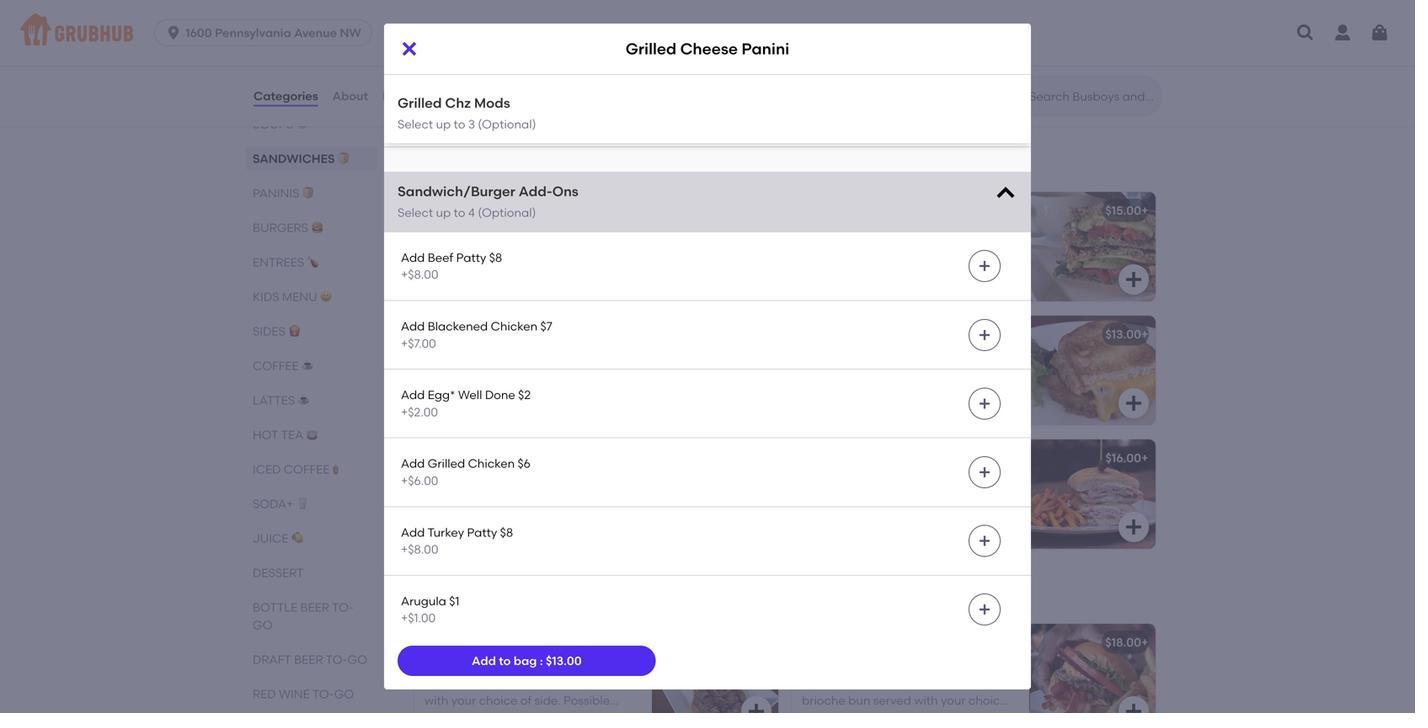 Task type: locate. For each thing, give the bounding box(es) containing it.
busboys
[[425, 636, 473, 650]]

2 arugula, from the left
[[859, 227, 907, 242]]

burgers 🍔 up busboys burger*
[[411, 585, 520, 606]]

0 horizontal spatial burgers
[[253, 221, 308, 235]]

egg*
[[428, 388, 455, 402]]

dill
[[896, 77, 912, 91], [984, 475, 1000, 489]]

0 horizontal spatial your
[[451, 694, 476, 708]]

2 ground from the left
[[843, 660, 884, 674]]

go down draft beer to-go
[[334, 687, 354, 702]]

2 select from the top
[[398, 206, 433, 220]]

bun down cheddar,
[[848, 694, 871, 708]]

patty, inside brisket ground beef patty, lettuce, tomato, onion, brioche bun served with your choice of side.    possible allergies: onion, tomato, gluten.
[[538, 660, 571, 674]]

1 brisket from the left
[[425, 660, 462, 674]]

of
[[520, 694, 532, 708], [802, 711, 813, 714]]

your
[[451, 694, 476, 708], [941, 694, 966, 708]]

allergies: inside cage-free, veg-fed, halal fried chicken, buttermilk, shredded lettuce, tomato, dill pickle aioli, brioche bun.    possible allergies: dairy, gluten.
[[925, 94, 977, 109]]

(optional) up 'sauteed'
[[478, 206, 536, 220]]

sandwich for fed,
[[884, 19, 942, 33]]

crab up friendly.
[[499, 77, 528, 91]]

add grilled chicken $6 +$6.00
[[401, 457, 531, 488]]

0 vertical spatial crab
[[425, 19, 454, 33]]

ground inside brisket ground beef patty, bacon, cheddar, lettuce, tomato, onion, brioche bun served with your choice of side.    possible allergies: dai
[[843, 660, 884, 674]]

1 vertical spatial 🍔
[[503, 585, 520, 606]]

1 vertical spatial dairy,
[[946, 372, 978, 386]]

dill right swiss
[[984, 475, 1000, 489]]

to left 4
[[454, 206, 465, 220]]

0 vertical spatial side.
[[535, 694, 561, 708]]

1 red from the left
[[557, 245, 576, 259]]

patty, right 'bag'
[[538, 660, 571, 674]]

1 horizontal spatial sandwich
[[884, 19, 942, 33]]

0 horizontal spatial dairy,
[[946, 372, 978, 386]]

brisket ground beef patty, bacon, cheddar, lettuce, tomato, onion, brioche bun served with your choice of side.    possible allergies: dai
[[802, 660, 1007, 714]]

lettuce, inside crab cake, lettuce, tomato, onion, old bay tartar sauce (on side), brioche bun. crab cake is not gluten-free friendly.     possible allergies: gluten, seafood, dairy.
[[490, 43, 533, 57]]

is
[[562, 77, 570, 91]]

paninis down sandwiches
[[253, 186, 299, 201]]

0 vertical spatial select
[[398, 117, 433, 131]]

patty, for brioche
[[538, 660, 571, 674]]

vegan up french
[[425, 245, 460, 259]]

ciabatta
[[912, 492, 961, 507]]

to- up red wine to-go
[[326, 653, 348, 667]]

brioche inside brisket ground beef patty, bacon, cheddar, lettuce, tomato, onion, brioche bun served with your choice of side.    possible allergies: dai
[[802, 694, 846, 708]]

bun. down buttermilk, at the top of the page
[[848, 94, 874, 109]]

+$8.00 down beef
[[401, 268, 438, 282]]

to- for draft beer to-go
[[326, 653, 348, 667]]

$18.00 +
[[1105, 636, 1149, 650]]

1 horizontal spatial dairy,
[[980, 94, 1012, 109]]

1 sandwich from the left
[[490, 19, 547, 33]]

of up the tomato,
[[520, 694, 532, 708]]

buttermilk,
[[852, 60, 914, 74]]

😀
[[320, 290, 332, 304]]

1 vertical spatial of
[[802, 711, 813, 714]]

free,
[[839, 43, 864, 57]]

provolone,
[[903, 355, 963, 369]]

rustic down old
[[424, 87, 458, 101]]

possible
[[545, 94, 592, 109], [876, 94, 923, 109], [542, 262, 588, 276], [951, 262, 998, 276], [842, 372, 889, 386], [564, 694, 610, 708], [845, 711, 891, 714]]

patty right beef
[[456, 251, 486, 265]]

beef left :
[[510, 660, 535, 674]]

to- inside 'bottle beer to- go'
[[332, 601, 354, 615]]

🍞 down sandwiches 🍞
[[302, 186, 314, 201]]

+$8.00 inside add turkey patty $8 +$8.00
[[401, 543, 438, 557]]

choice up onion,
[[479, 694, 518, 708]]

to inside sandwich/burger add-ons select up to 4 (optional)
[[454, 206, 465, 220]]

sub for vegan
[[681, 57, 703, 71]]

0 horizontal spatial patty,
[[538, 660, 571, 674]]

2 roasted from the left
[[802, 245, 846, 259]]

crab left cake at left top
[[425, 19, 454, 33]]

provolone
[[716, 26, 773, 41]]

rustic down gluten-
[[424, 117, 458, 132]]

patty inside add turkey patty $8 +$8.00
[[467, 526, 497, 540]]

chicken up "+$6.00"
[[425, 451, 472, 466]]

$8 inside add turkey patty $8 +$8.00
[[500, 526, 513, 540]]

select inside sandwich/burger add-ons select up to 4 (optional)
[[398, 206, 433, 220]]

go inside 'bottle beer to- go'
[[253, 618, 273, 633]]

1 vertical spatial to
[[454, 206, 465, 220]]

extra
[[404, 26, 434, 41]]

0 horizontal spatial $13.00
[[546, 654, 582, 668]]

no left gluten-
[[404, 87, 421, 101]]

☕️ right lattes at the left
[[298, 393, 310, 408]]

no left old
[[404, 57, 421, 71]]

0 vertical spatial burgers
[[253, 221, 308, 235]]

add inside add blackened chicken $7 +$7.00
[[401, 319, 425, 334]]

red
[[253, 687, 276, 702]]

(vegan). for roasted
[[491, 262, 539, 276]]

0 horizontal spatial cheddar
[[590, 26, 641, 41]]

bun. inside cage-free, veg-fed, halal fried chicken, buttermilk, shredded lettuce, tomato, dill pickle aioli, brioche bun.    possible allergies: dairy, gluten.
[[848, 94, 874, 109]]

1 horizontal spatial side.
[[816, 711, 842, 714]]

beef left bacon,
[[887, 660, 913, 674]]

sauce
[[508, 60, 543, 74]]

chicken left $7
[[491, 319, 538, 334]]

arugula,
[[564, 227, 612, 242], [859, 227, 907, 242]]

sub for pepperjack
[[470, 57, 492, 71]]

add inside add turkey patty $8 +$8.00
[[401, 526, 425, 540]]

☕️ for coffee ☕️
[[302, 359, 313, 373]]

no rustic sub ciabatta
[[404, 87, 538, 101]]

add down busboys burger*
[[472, 654, 496, 668]]

1 horizontal spatial patty,
[[916, 660, 949, 674]]

avocado, arugula, vegan cheese, roasted red peppers, vegan pesto, multigrain bread (vegan).     possible allergies: gluten.
[[802, 227, 998, 293]]

paninis up sandwich/burger
[[411, 153, 487, 174]]

0 horizontal spatial sandwich
[[490, 19, 547, 33]]

bun inside brisket ground beef patty, bacon, cheddar, lettuce, tomato, onion, brioche bun served with your choice of side.    possible allergies: dai
[[848, 694, 871, 708]]

(vegan). down peppers,
[[901, 262, 949, 276]]

2 patty, from the left
[[916, 660, 949, 674]]

your down bacon,
[[941, 694, 966, 708]]

chicken inside add blackened chicken $7 +$7.00
[[491, 319, 538, 334]]

add for add beef patty $8
[[401, 251, 425, 265]]

🍟
[[288, 324, 300, 339]]

1 horizontal spatial your
[[941, 694, 966, 708]]

2 rustic from the top
[[424, 117, 458, 132]]

add inside "add grilled chicken $6 +$6.00"
[[401, 457, 425, 471]]

1 choice from the left
[[479, 694, 518, 708]]

allergies: inside avocado, arugula, vegan cheese, roasted red peppers, vegan pesto, multigrain bread (vegan).     possible allergies: gluten.
[[802, 279, 854, 293]]

0 horizontal spatial (vegan).
[[491, 262, 539, 276]]

1 vertical spatial bun.
[[848, 94, 874, 109]]

0 horizontal spatial bread.
[[802, 372, 840, 386]]

1 vertical spatial $8
[[500, 526, 513, 540]]

0 vertical spatial ☕️
[[302, 359, 313, 373]]

0 vertical spatial bun
[[557, 677, 579, 691]]

of down cheddar,
[[802, 711, 813, 714]]

panini inside the roasted vegetable panini button
[[538, 327, 574, 342]]

cheese, up ciabatta in the right bottom of the page
[[937, 475, 981, 489]]

roasted
[[425, 327, 473, 342]]

paninis 🍞 up sandwich/burger
[[411, 153, 509, 174]]

2 choice from the left
[[969, 694, 1007, 708]]

patty, left bacon,
[[916, 660, 949, 674]]

+$8.00 for turkey
[[401, 543, 438, 557]]

red up bread
[[849, 245, 868, 259]]

entrees 🍗
[[253, 255, 319, 270]]

paninis 🍞 down sandwiches
[[253, 186, 314, 201]]

1 horizontal spatial burgers 🍔
[[411, 585, 520, 606]]

onion, inside crab cake, lettuce, tomato, onion, old bay tartar sauce (on side), brioche bun. crab cake is not gluten-free friendly.     possible allergies: gluten, seafood, dairy.
[[585, 43, 620, 57]]

$8 inside add beef patty $8 +$8.00
[[489, 251, 502, 265]]

to inside grilled chz mods select up to 3 (optional)
[[454, 117, 465, 131]]

vegetable
[[476, 327, 535, 342]]

coffee
[[253, 359, 299, 373]]

chicken up free,
[[834, 19, 882, 33]]

onion, down 'no cheddar'
[[585, 43, 620, 57]]

0 vertical spatial rustic
[[424, 87, 458, 101]]

main navigation navigation
[[0, 0, 1415, 66]]

0 vertical spatial (optional)
[[478, 117, 536, 131]]

0 horizontal spatial choice
[[479, 694, 518, 708]]

🍞 down white
[[492, 153, 509, 174]]

0 horizontal spatial with
[[425, 694, 449, 708]]

1 vertical spatial bread.
[[964, 492, 1002, 507]]

cheese, left provolone,
[[856, 355, 900, 369]]

2 vertical spatial go
[[334, 687, 354, 702]]

add inside add egg* well done $2 +$2.00
[[401, 388, 425, 402]]

lettuce, right cheddar,
[[856, 677, 899, 691]]

0 vertical spatial grilled
[[626, 40, 677, 58]]

sandwich up fed,
[[884, 19, 942, 33]]

add up +$2.00
[[401, 388, 425, 402]]

arugula, up peppers,
[[859, 227, 907, 242]]

lettuce, inside cage-free, veg-fed, halal fried chicken, buttermilk, shredded lettuce, tomato, dill pickle aioli, brioche bun.    possible allergies: dairy, gluten.
[[802, 77, 845, 91]]

arugula $1 +$1.00
[[401, 594, 460, 626]]

add egg* well done $2 +$2.00
[[401, 388, 531, 419]]

0 horizontal spatial ground
[[465, 660, 507, 674]]

0 horizontal spatial red
[[557, 245, 576, 259]]

🍵
[[306, 428, 318, 442]]

0 horizontal spatial beef
[[510, 660, 535, 674]]

1 vertical spatial crab
[[425, 43, 454, 57]]

+$8.00 inside add beef patty $8 +$8.00
[[401, 268, 438, 282]]

0 horizontal spatial served
[[582, 677, 620, 691]]

fed,
[[893, 43, 914, 57]]

svg image
[[1296, 23, 1316, 43], [165, 24, 182, 41], [399, 39, 420, 59], [536, 118, 550, 131], [1124, 270, 1144, 290], [978, 328, 992, 342], [978, 466, 992, 479], [978, 535, 992, 548]]

add-
[[519, 183, 552, 200]]

gluten. inside avocado, arugula, vegan cheese, roasted red peppers, vegan pesto, multigrain bread (vegan).     possible allergies: gluten.
[[856, 279, 898, 293]]

0 vertical spatial bun.
[[471, 77, 496, 91]]

cheese
[[437, 26, 480, 41], [680, 40, 738, 58], [424, 57, 467, 71], [635, 57, 678, 71], [745, 57, 789, 71]]

0 horizontal spatial roasted
[[510, 245, 554, 259]]

tempeh,
[[425, 227, 474, 242]]

(optional) down friendly.
[[478, 117, 536, 131]]

sides 🍟
[[253, 324, 300, 339]]

$8 right 'loaf'
[[489, 251, 502, 265]]

red left pepper,
[[557, 245, 576, 259]]

2 horizontal spatial 🍞
[[492, 153, 509, 174]]

1 horizontal spatial (vegan).
[[901, 262, 949, 276]]

🍔 up burger*
[[503, 585, 520, 606]]

loaf
[[467, 262, 489, 276]]

to down burger*
[[499, 654, 511, 668]]

0 vertical spatial go
[[253, 618, 273, 633]]

bread.
[[802, 372, 840, 386], [964, 492, 1002, 507]]

old
[[425, 60, 445, 74]]

tartar
[[472, 60, 505, 74]]

panini left $6
[[475, 451, 511, 466]]

2 sandwich from the left
[[884, 19, 942, 33]]

go up red wine to-go
[[348, 653, 367, 667]]

paninis 🍞
[[411, 153, 509, 174], [253, 186, 314, 201]]

1 beef from the left
[[510, 660, 535, 674]]

pesto,
[[963, 245, 997, 259]]

beer right bottle in the bottom of the page
[[300, 601, 329, 615]]

no up 'no cheese sub vegan cheese'
[[697, 26, 713, 41]]

beef inside brisket ground beef patty, bacon, cheddar, lettuce, tomato, onion, brioche bun served with your choice of side.    possible allergies: dai
[[887, 660, 913, 674]]

bread. inside pulled pork, ham, swiss cheese, dill pickles, dijonnaise, ciabatta bread.
[[964, 492, 1002, 507]]

+$8.00 down turkey
[[401, 543, 438, 557]]

0 vertical spatial beer
[[300, 601, 329, 615]]

lettuce, up sauce
[[490, 43, 533, 57]]

allergies: inside brisket ground beef patty, bacon, cheddar, lettuce, tomato, onion, brioche bun served with your choice of side.    possible allergies: dai
[[894, 711, 946, 714]]

1 horizontal spatial bread.
[[964, 492, 1002, 507]]

add for add to bag
[[472, 654, 496, 668]]

0 horizontal spatial burgers 🍔
[[253, 221, 323, 235]]

cake
[[531, 77, 559, 91]]

1 horizontal spatial cheddar
[[802, 355, 853, 369]]

1 (vegan). from the left
[[491, 262, 539, 276]]

svg image
[[1370, 23, 1390, 43], [1124, 85, 1144, 105], [994, 182, 1018, 206], [978, 260, 992, 273], [1124, 394, 1144, 414], [978, 397, 992, 411], [1124, 517, 1144, 538], [978, 603, 992, 617], [746, 702, 767, 714], [1124, 702, 1144, 714]]

to- right wine at the bottom left of the page
[[312, 687, 334, 702]]

patty,
[[538, 660, 571, 674], [916, 660, 949, 674]]

with
[[425, 694, 449, 708], [914, 694, 938, 708]]

dairy.
[[577, 111, 609, 126]]

0 vertical spatial $13.00
[[1106, 327, 1142, 342]]

1 horizontal spatial 🍔
[[503, 585, 520, 606]]

bun up the tomato,
[[557, 677, 579, 691]]

1 vertical spatial up
[[436, 206, 451, 220]]

0 vertical spatial bread.
[[802, 372, 840, 386]]

onion, up onion,
[[473, 677, 508, 691]]

choice inside brisket ground beef patty, lettuce, tomato, onion, brioche bun served with your choice of side.    possible allergies: onion, tomato, gluten.
[[479, 694, 518, 708]]

no down 'no cheddar'
[[616, 57, 632, 71]]

up inside sandwich/burger add-ons select up to 4 (optional)
[[436, 206, 451, 220]]

harissa,
[[463, 245, 507, 259]]

svg image inside 1600 pennsylvania avenue nw button
[[165, 24, 182, 41]]

1 roasted from the left
[[510, 245, 554, 259]]

1 select from the top
[[398, 117, 433, 131]]

beer inside 'bottle beer to- go'
[[300, 601, 329, 615]]

2 beef from the left
[[887, 660, 913, 674]]

brisket down busboys
[[425, 660, 462, 674]]

add up "+$6.00"
[[401, 457, 425, 471]]

1 vertical spatial dill
[[984, 475, 1000, 489]]

grilled inside grilled chz mods select up to 3 (optional)
[[398, 95, 442, 111]]

arugula, up pepper,
[[564, 227, 612, 242]]

onion, down bacon,
[[950, 677, 985, 691]]

no down reviews
[[404, 117, 421, 132]]

2 vertical spatial crab
[[499, 77, 528, 91]]

1 vertical spatial cheddar
[[802, 355, 853, 369]]

categories
[[254, 89, 318, 103]]

add left turkey
[[401, 526, 425, 540]]

shredded
[[917, 60, 971, 74]]

add for add grilled chicken $6
[[401, 457, 425, 471]]

add up '+$7.00'
[[401, 319, 425, 334]]

cheese for grilled cheese panini
[[680, 40, 738, 58]]

ground up cheddar,
[[843, 660, 884, 674]]

1 up from the top
[[436, 117, 451, 131]]

roasted down 'sauteed'
[[510, 245, 554, 259]]

tomato,
[[536, 43, 582, 57], [848, 77, 893, 91], [425, 677, 470, 691], [902, 677, 947, 691]]

$8 for add beef patty $8 +$8.00
[[489, 251, 502, 265]]

no cheese sub pepperjack
[[404, 57, 560, 71]]

no provolone
[[697, 26, 773, 41]]

cheese, up "pesto,"
[[948, 227, 992, 242]]

friendly.
[[496, 94, 543, 109]]

(optional) for add-
[[478, 206, 536, 220]]

2 up from the top
[[436, 206, 451, 220]]

1 vertical spatial (optional)
[[478, 206, 536, 220]]

+$8.00
[[401, 268, 438, 282], [401, 543, 438, 557]]

0 vertical spatial burgers 🍔
[[253, 221, 323, 235]]

1 with from the left
[[425, 694, 449, 708]]

1 rustic from the top
[[424, 87, 458, 101]]

add
[[401, 251, 425, 265], [401, 319, 425, 334], [401, 388, 425, 402], [401, 457, 425, 471], [401, 526, 425, 540], [472, 654, 496, 668]]

ground
[[465, 660, 507, 674], [843, 660, 884, 674]]

go for bottle beer to- go
[[253, 618, 273, 633]]

(optional) inside grilled chz mods select up to 3 (optional)
[[478, 117, 536, 131]]

1 vertical spatial grilled
[[398, 95, 442, 111]]

1 vertical spatial patty
[[467, 526, 497, 540]]

0 vertical spatial to-
[[332, 601, 354, 615]]

burgers up +$1.00
[[411, 585, 498, 606]]

beer up red wine to-go
[[294, 653, 323, 667]]

1 horizontal spatial arugula,
[[859, 227, 907, 242]]

no up side),
[[570, 26, 587, 41]]

1 vertical spatial go
[[348, 653, 367, 667]]

brisket inside brisket ground beef patty, bacon, cheddar, lettuce, tomato, onion, brioche bun served with your choice of side.    possible allergies: dai
[[802, 660, 840, 674]]

to for grilled
[[454, 117, 465, 131]]

sandwich up pepperjack
[[490, 19, 547, 33]]

no for no rustic sub white
[[404, 117, 421, 132]]

brioche inside brisket ground beef patty, lettuce, tomato, onion, brioche bun served with your choice of side.    possible allergies: onion, tomato, gluten.
[[511, 677, 554, 691]]

$8 right turkey
[[500, 526, 513, 540]]

beef
[[428, 251, 453, 265]]

dill inside cage-free, veg-fed, halal fried chicken, buttermilk, shredded lettuce, tomato, dill pickle aioli, brioche bun.    possible allergies: dairy, gluten.
[[896, 77, 912, 91]]

add for add turkey patty $8
[[401, 526, 425, 540]]

grilled for grilled cheese panini
[[626, 40, 677, 58]]

chicken panini image
[[652, 440, 778, 549]]

1 ground from the left
[[465, 660, 507, 674]]

tomato, inside crab cake, lettuce, tomato, onion, old bay tartar sauce (on side), brioche bun. crab cake is not gluten-free friendly.     possible allergies: gluten, seafood, dairy.
[[536, 43, 582, 57]]

2 brisket from the left
[[802, 660, 840, 674]]

allergies: inside cheddar cheese, provolone, rustic bread.    possible allergies: dairy, gluten.
[[892, 372, 943, 386]]

vegan
[[706, 57, 742, 71]]

brioche
[[425, 77, 468, 91], [802, 94, 846, 109], [511, 677, 554, 691], [802, 694, 846, 708]]

burgers up entrees at left top
[[253, 221, 308, 235]]

brioche down add to bag : $13.00 at the left of the page
[[511, 677, 554, 691]]

1 vertical spatial ☕️
[[298, 393, 310, 408]]

arugula, inside tempeh, sauteed onion, arugula, vegan harissa, roasted red pepper, french loaf (vegan).    possible allergies: gluten.
[[564, 227, 612, 242]]

rustic for no rustic sub white
[[424, 117, 458, 132]]

+
[[764, 19, 771, 33], [1142, 204, 1149, 218], [1142, 327, 1149, 342], [1142, 451, 1149, 466], [1142, 636, 1149, 650]]

(optional)
[[478, 117, 536, 131], [478, 206, 536, 220]]

roasted vegetable panini image
[[652, 316, 778, 426]]

grilled for grilled chz mods select up to 3 (optional)
[[398, 95, 442, 111]]

1 horizontal spatial roasted
[[802, 245, 846, 259]]

with inside brisket ground beef patty, bacon, cheddar, lettuce, tomato, onion, brioche bun served with your choice of side.    possible allergies: dai
[[914, 694, 938, 708]]

1 (optional) from the top
[[478, 117, 536, 131]]

bun. up free
[[471, 77, 496, 91]]

up inside grilled chz mods select up to 3 (optional)
[[436, 117, 451, 131]]

0 vertical spatial to
[[454, 117, 465, 131]]

add left beef
[[401, 251, 425, 265]]

2 (vegan). from the left
[[901, 262, 949, 276]]

2 +$8.00 from the top
[[401, 543, 438, 557]]

0 vertical spatial dairy,
[[980, 94, 1012, 109]]

1 horizontal spatial ground
[[843, 660, 884, 674]]

no cheddar
[[570, 26, 641, 41]]

lettuce, down the chicken,
[[802, 77, 845, 91]]

patty, inside brisket ground beef patty, bacon, cheddar, lettuce, tomato, onion, brioche bun served with your choice of side.    possible allergies: dai
[[916, 660, 949, 674]]

1 vertical spatial beer
[[294, 653, 323, 667]]

allergies: inside crab cake, lettuce, tomato, onion, old bay tartar sauce (on side), brioche bun. crab cake is not gluten-free friendly.     possible allergies: gluten, seafood, dairy.
[[425, 111, 476, 126]]

brisket up cheddar,
[[802, 660, 840, 674]]

1 arugula, from the left
[[564, 227, 612, 242]]

1 horizontal spatial of
[[802, 711, 813, 714]]

Search Busboys and Poets - 450 K search field
[[1028, 88, 1157, 104]]

1 vertical spatial to-
[[326, 653, 348, 667]]

ham,
[[871, 475, 901, 489]]

with inside brisket ground beef patty, lettuce, tomato, onion, brioche bun served with your choice of side.    possible allergies: onion, tomato, gluten.
[[425, 694, 449, 708]]

chicken,
[[802, 60, 849, 74]]

brioche down the chicken,
[[802, 94, 846, 109]]

1 vertical spatial paninis
[[253, 186, 299, 201]]

ground for lettuce,
[[843, 660, 884, 674]]

0 horizontal spatial paninis 🍞
[[253, 186, 314, 201]]

possible inside brisket ground beef patty, lettuce, tomato, onion, brioche bun served with your choice of side.    possible allergies: onion, tomato, gluten.
[[564, 694, 610, 708]]

red inside tempeh, sauteed onion, arugula, vegan harissa, roasted red pepper, french loaf (vegan).    possible allergies: gluten.
[[557, 245, 576, 259]]

bun inside brisket ground beef patty, lettuce, tomato, onion, brioche bun served with your choice of side.    possible allergies: onion, tomato, gluten.
[[557, 677, 579, 691]]

+$7.00
[[401, 336, 436, 351]]

1 horizontal spatial bun.
[[848, 94, 874, 109]]

chicken inside button
[[425, 451, 472, 466]]

dairy, inside cage-free, veg-fed, halal fried chicken, buttermilk, shredded lettuce, tomato, dill pickle aioli, brioche bun.    possible allergies: dairy, gluten.
[[980, 94, 1012, 109]]

0 horizontal spatial dill
[[896, 77, 912, 91]]

(vegan). inside tempeh, sauteed onion, arugula, vegan harissa, roasted red pepper, french loaf (vegan).    possible allergies: gluten.
[[491, 262, 539, 276]]

2 (optional) from the top
[[478, 206, 536, 220]]

☕️
[[302, 359, 313, 373], [298, 393, 310, 408]]

0 horizontal spatial side.
[[535, 694, 561, 708]]

sub for ciabatta
[[461, 87, 483, 101]]

add inside add beef patty $8 +$8.00
[[401, 251, 425, 265]]

up up tempeh,
[[436, 206, 451, 220]]

select down reviews
[[398, 117, 433, 131]]

beef inside brisket ground beef patty, lettuce, tomato, onion, brioche bun served with your choice of side.    possible allergies: onion, tomato, gluten.
[[510, 660, 535, 674]]

0 vertical spatial paninis 🍞
[[411, 153, 509, 174]]

1 your from the left
[[451, 694, 476, 708]]

aioli,
[[952, 77, 979, 91]]

ciabatta
[[486, 87, 538, 101]]

0 horizontal spatial bun.
[[471, 77, 496, 91]]

add to bag : $13.00
[[472, 654, 582, 668]]

rustic for no rustic sub ciabatta
[[424, 87, 458, 101]]

select inside grilled chz mods select up to 3 (optional)
[[398, 117, 433, 131]]

1 horizontal spatial red
[[849, 245, 868, 259]]

panini right vegetable
[[538, 327, 574, 342]]

:
[[540, 654, 543, 668]]

1 horizontal spatial dill
[[984, 475, 1000, 489]]

0 vertical spatial $8
[[489, 251, 502, 265]]

pulled pork, ham, swiss cheese, dill pickles, dijonnaise, ciabatta bread.
[[802, 475, 1002, 507]]

dill down buttermilk, at the top of the page
[[896, 77, 912, 91]]

(vegan). inside avocado, arugula, vegan cheese, roasted red peppers, vegan pesto, multigrain bread (vegan).     possible allergies: gluten.
[[901, 262, 949, 276]]

no
[[570, 26, 587, 41], [697, 26, 713, 41], [404, 57, 421, 71], [616, 57, 632, 71], [404, 87, 421, 101], [404, 117, 421, 132]]

1 vertical spatial burgers
[[411, 585, 498, 606]]

1 horizontal spatial served
[[873, 694, 911, 708]]

possible inside crab cake, lettuce, tomato, onion, old bay tartar sauce (on side), brioche bun. crab cake is not gluten-free friendly.     possible allergies: gluten, seafood, dairy.
[[545, 94, 592, 109]]

brisket for brisket ground beef patty, bacon, cheddar, lettuce, tomato, onion, brioche bun served with your choice of side.    possible allergies: dai
[[802, 660, 840, 674]]

2 red from the left
[[849, 245, 868, 259]]

select up tempeh,
[[398, 206, 433, 220]]

brioche up gluten-
[[425, 77, 468, 91]]

+ for $21.00
[[764, 19, 771, 33]]

🍔
[[311, 221, 323, 235], [503, 585, 520, 606]]

to left 3
[[454, 117, 465, 131]]

sandwich/burger add-ons select up to 4 (optional)
[[398, 183, 579, 220]]

0 vertical spatial patty
[[456, 251, 486, 265]]

up for sandwich/burger
[[436, 206, 451, 220]]

ground down burger*
[[465, 660, 507, 674]]

$16.00 +
[[1106, 451, 1149, 466]]

brisket inside brisket ground beef patty, lettuce, tomato, onion, brioche bun served with your choice of side.    possible allergies: onion, tomato, gluten.
[[425, 660, 462, 674]]

1 horizontal spatial paninis 🍞
[[411, 153, 509, 174]]

1 vertical spatial served
[[873, 694, 911, 708]]

☕️ for lattes ☕️
[[298, 393, 310, 408]]

onion, right 'sauteed'
[[526, 227, 561, 242]]

1 vertical spatial $13.00
[[546, 654, 582, 668]]

2 vertical spatial cheese,
[[937, 475, 981, 489]]

0 vertical spatial of
[[520, 694, 532, 708]]

go down bottle in the bottom of the page
[[253, 618, 273, 633]]

patty for turkey
[[467, 526, 497, 540]]

turkey
[[428, 526, 464, 540]]

1 vertical spatial cheese,
[[856, 355, 900, 369]]

tempeh, sauteed onion, arugula, vegan harissa, roasted red pepper, french loaf (vegan).    possible allergies: gluten.
[[425, 227, 623, 293]]

(vegan). down harissa,
[[491, 262, 539, 276]]

crab down extra cheese
[[425, 43, 454, 57]]

2 your from the left
[[941, 694, 966, 708]]

2 vertical spatial grilled
[[428, 457, 465, 471]]

chicken inside "add grilled chicken $6 +$6.00"
[[468, 457, 515, 471]]

$18.00
[[1105, 636, 1142, 650]]

dairy, inside cheddar cheese, provolone, rustic bread.    possible allergies: dairy, gluten.
[[946, 372, 978, 386]]

bacon,
[[952, 660, 992, 674]]

1 +$8.00 from the top
[[401, 268, 438, 282]]

sauteed
[[477, 227, 524, 242]]

roasted down avocado,
[[802, 245, 846, 259]]

soups 🍜
[[253, 117, 308, 131]]

up down gluten-
[[436, 117, 451, 131]]

gluten. inside cage-free, veg-fed, halal fried chicken, buttermilk, shredded lettuce, tomato, dill pickle aioli, brioche bun.    possible allergies: dairy, gluten.
[[802, 111, 843, 126]]

2 with from the left
[[914, 694, 938, 708]]

cheese, inside avocado, arugula, vegan cheese, roasted red peppers, vegan pesto, multigrain bread (vegan).     possible allergies: gluten.
[[948, 227, 992, 242]]

0 vertical spatial cheese,
[[948, 227, 992, 242]]

1 horizontal spatial burgers
[[411, 585, 498, 606]]

patty right turkey
[[467, 526, 497, 540]]

1 patty, from the left
[[538, 660, 571, 674]]

side. down cheddar,
[[816, 711, 842, 714]]

🍋
[[291, 532, 303, 546]]

0 horizontal spatial arugula,
[[564, 227, 612, 242]]



Task type: vqa. For each thing, say whether or not it's contained in the screenshot.
nooshi
no



Task type: describe. For each thing, give the bounding box(es) containing it.
beef for brioche
[[510, 660, 535, 674]]

fried chicken sandwich
[[802, 19, 942, 33]]

hot tea 🍵
[[253, 428, 318, 442]]

white
[[486, 117, 519, 132]]

to for sandwich/burger
[[454, 206, 465, 220]]

+$8.00 for beef
[[401, 268, 438, 282]]

no cheese sub vegan cheese
[[616, 57, 789, 71]]

+$1.00
[[401, 611, 436, 626]]

dill inside pulled pork, ham, swiss cheese, dill pickles, dijonnaise, ciabatta bread.
[[984, 475, 1000, 489]]

brisket for brisket ground beef patty, lettuce, tomato, onion, brioche bun served with your choice of side.    possible allergies: onion, tomato, gluten.
[[425, 660, 462, 674]]

crab cake sandwich image
[[652, 8, 778, 117]]

gluten. inside cheddar cheese, provolone, rustic bread.    possible allergies: dairy, gluten.
[[802, 389, 843, 403]]

patty for beef
[[456, 251, 486, 265]]

lattes
[[253, 393, 295, 408]]

select for sandwich/burger add-ons
[[398, 206, 433, 220]]

halal
[[917, 43, 946, 57]]

arugula
[[401, 594, 446, 609]]

gluten. inside brisket ground beef patty, lettuce, tomato, onion, brioche bun served with your choice of side.    possible allergies: onion, tomato, gluten.
[[569, 711, 610, 714]]

grilled cheese panini
[[626, 40, 790, 58]]

juice
[[253, 532, 288, 546]]

1 vertical spatial paninis 🍞
[[253, 186, 314, 201]]

possible inside avocado, arugula, vegan cheese, roasted red peppers, vegan pesto, multigrain bread (vegan).     possible allergies: gluten.
[[951, 262, 998, 276]]

cheddar cheese, provolone, rustic bread.    possible allergies: dairy, gluten.
[[802, 355, 997, 403]]

multigrain
[[802, 262, 860, 276]]

$21.00
[[728, 19, 764, 33]]

0 vertical spatial cheddar
[[590, 26, 641, 41]]

panini down $21.00 +
[[742, 40, 790, 58]]

reviews
[[383, 89, 429, 103]]

your inside brisket ground beef patty, bacon, cheddar, lettuce, tomato, onion, brioche bun served with your choice of side.    possible allergies: dai
[[941, 694, 966, 708]]

panini inside "chicken panini" button
[[475, 451, 511, 466]]

roasted inside avocado, arugula, vegan cheese, roasted red peppers, vegan pesto, multigrain bread (vegan).     possible allergies: gluten.
[[802, 245, 846, 259]]

to- for red wine to-go
[[312, 687, 334, 702]]

(optional) for chz
[[478, 117, 536, 131]]

allergies: inside brisket ground beef patty, lettuce, tomato, onion, brioche bun served with your choice of side.    possible allergies: onion, tomato, gluten.
[[425, 711, 476, 714]]

chicken panini
[[425, 451, 511, 466]]

bacon & cheddar burger* image
[[1029, 624, 1156, 714]]

grilled inside "add grilled chicken $6 +$6.00"
[[428, 457, 465, 471]]

possible inside cheddar cheese, provolone, rustic bread.    possible allergies: dairy, gluten.
[[842, 372, 889, 386]]

extra cheese
[[404, 26, 480, 41]]

1 horizontal spatial paninis
[[411, 153, 487, 174]]

lettuce, inside brisket ground beef patty, bacon, cheddar, lettuce, tomato, onion, brioche bun served with your choice of side.    possible allergies: dai
[[856, 677, 899, 691]]

beer for draft
[[294, 653, 323, 667]]

lattes ☕️
[[253, 393, 310, 408]]

1 horizontal spatial $13.00
[[1106, 327, 1142, 342]]

lettuce, inside brisket ground beef patty, lettuce, tomato, onion, brioche bun served with your choice of side.    possible allergies: onion, tomato, gluten.
[[574, 660, 617, 674]]

vegan left "pesto,"
[[924, 245, 960, 259]]

choice inside brisket ground beef patty, bacon, cheddar, lettuce, tomato, onion, brioche bun served with your choice of side.    possible allergies: dai
[[969, 694, 1007, 708]]

cheese, inside cheddar cheese, provolone, rustic bread.    possible allergies: dairy, gluten.
[[856, 355, 900, 369]]

gluten. inside tempeh, sauteed onion, arugula, vegan harissa, roasted red pepper, french loaf (vegan).    possible allergies: gluten.
[[479, 279, 520, 293]]

0 horizontal spatial 🍔
[[311, 221, 323, 235]]

mods
[[474, 95, 510, 111]]

add for add egg* well done $2
[[401, 388, 425, 402]]

cage-free, veg-fed, halal fried chicken, buttermilk, shredded lettuce, tomato, dill pickle aioli, brioche bun.    possible allergies: dairy, gluten.
[[802, 43, 1012, 126]]

roasted vegetable panini
[[425, 327, 574, 342]]

gluten,
[[479, 111, 520, 126]]

+ for $16.00
[[1142, 451, 1149, 466]]

+ for $13.00
[[1142, 327, 1149, 342]]

cheese for no cheese sub pepperjack
[[424, 57, 467, 71]]

bay
[[448, 60, 469, 74]]

tomato, inside brisket ground beef patty, lettuce, tomato, onion, brioche bun served with your choice of side.    possible allergies: onion, tomato, gluten.
[[425, 677, 470, 691]]

sandwich/burger
[[398, 183, 515, 200]]

nw
[[340, 26, 361, 40]]

add blackened chicken $7 +$7.00
[[401, 319, 552, 351]]

brioche inside crab cake, lettuce, tomato, onion, old bay tartar sauce (on side), brioche bun. crab cake is not gluten-free friendly.     possible allergies: gluten, seafood, dairy.
[[425, 77, 468, 91]]

roasted inside tempeh, sauteed onion, arugula, vegan harissa, roasted red pepper, french loaf (vegan).    possible allergies: gluten.
[[510, 245, 554, 259]]

red wine to-go
[[253, 687, 354, 702]]

$13.00 +
[[1106, 327, 1149, 342]]

onion, inside brisket ground beef patty, bacon, cheddar, lettuce, tomato, onion, brioche bun served with your choice of side.    possible allergies: dai
[[950, 677, 985, 691]]

tempeh panini image
[[652, 192, 778, 302]]

tempeh
[[425, 204, 471, 218]]

no for no provolone
[[697, 26, 713, 41]]

vegan up peppers,
[[909, 227, 945, 242]]

3
[[468, 117, 475, 131]]

bun. inside crab cake, lettuce, tomato, onion, old bay tartar sauce (on side), brioche bun. crab cake is not gluten-free friendly.     possible allergies: gluten, seafood, dairy.
[[471, 77, 496, 91]]

go for draft beer to-go
[[348, 653, 367, 667]]

busboys burger*
[[425, 636, 520, 650]]

+ for $18.00
[[1142, 636, 1149, 650]]

avocado panini image
[[1029, 192, 1156, 302]]

brioche inside cage-free, veg-fed, halal fried chicken, buttermilk, shredded lettuce, tomato, dill pickle aioli, brioche bun.    possible allergies: dairy, gluten.
[[802, 94, 846, 109]]

seafood,
[[523, 111, 574, 126]]

$7
[[540, 319, 552, 334]]

cake,
[[457, 43, 488, 57]]

possible inside tempeh, sauteed onion, arugula, vegan harissa, roasted red pepper, french loaf (vegan).    possible allergies: gluten.
[[542, 262, 588, 276]]

1600
[[185, 26, 212, 40]]

kids menu 😀
[[253, 290, 332, 304]]

0 horizontal spatial paninis
[[253, 186, 299, 201]]

(vegan). for peppers,
[[901, 262, 949, 276]]

1600 pennsylvania avenue nw
[[185, 26, 361, 40]]

panini up 'sauteed'
[[474, 204, 510, 218]]

no for no cheese sub pepperjack
[[404, 57, 421, 71]]

red inside avocado, arugula, vegan cheese, roasted red peppers, vegan pesto, multigrain bread (vegan).     possible allergies: gluten.
[[849, 245, 868, 259]]

hot
[[253, 428, 278, 442]]

peppers,
[[871, 245, 921, 259]]

fried
[[802, 19, 831, 33]]

kids
[[253, 290, 279, 304]]

beer for bottle
[[300, 601, 329, 615]]

select for grilled chz mods
[[398, 117, 433, 131]]

served inside brisket ground beef patty, lettuce, tomato, onion, brioche bun served with your choice of side.    possible allergies: onion, tomato, gluten.
[[582, 677, 620, 691]]

chicken panini button
[[414, 440, 778, 549]]

no rustic sub white
[[404, 117, 519, 132]]

coffee ☕️
[[253, 359, 313, 373]]

onion, inside brisket ground beef patty, lettuce, tomato, onion, brioche bun served with your choice of side.    possible allergies: onion, tomato, gluten.
[[473, 677, 508, 691]]

dessert
[[253, 566, 304, 580]]

svg image inside the main navigation navigation
[[1370, 23, 1390, 43]]

pennsylvania
[[215, 26, 291, 40]]

pepperjack
[[495, 57, 560, 71]]

1 vertical spatial burgers 🍔
[[411, 585, 520, 606]]

grilled cheese panini image
[[1029, 316, 1156, 426]]

swiss
[[904, 475, 934, 489]]

soda+
[[253, 497, 294, 511]]

draft
[[253, 653, 291, 667]]

to- for bottle beer to- go
[[332, 601, 354, 615]]

possible inside cage-free, veg-fed, halal fried chicken, buttermilk, shredded lettuce, tomato, dill pickle aioli, brioche bun.    possible allergies: dairy, gluten.
[[876, 94, 923, 109]]

juice 🍋
[[253, 532, 303, 546]]

tea
[[281, 428, 303, 442]]

pulled
[[802, 475, 837, 489]]

crab for crab cake, lettuce, tomato, onion, old bay tartar sauce (on side), brioche bun. crab cake is not gluten-free friendly.     possible allergies: gluten, seafood, dairy.
[[425, 43, 454, 57]]

patty, for tomato,
[[916, 660, 949, 674]]

cheddar,
[[802, 677, 853, 691]]

chz
[[445, 95, 471, 111]]

pickle
[[915, 77, 949, 91]]

side. inside brisket ground beef patty, bacon, cheddar, lettuce, tomato, onion, brioche bun served with your choice of side.    possible allergies: dai
[[816, 711, 842, 714]]

onion, inside tempeh, sauteed onion, arugula, vegan harissa, roasted red pepper, french loaf (vegan).    possible allergies: gluten.
[[526, 227, 561, 242]]

done
[[485, 388, 515, 402]]

cheddar inside cheddar cheese, provolone, rustic bread.    possible allergies: dairy, gluten.
[[802, 355, 853, 369]]

add turkey patty $8 +$8.00
[[401, 526, 513, 557]]

sandwiches
[[253, 152, 335, 166]]

go for red wine to-go
[[334, 687, 354, 702]]

ground for onion,
[[465, 660, 507, 674]]

served inside brisket ground beef patty, bacon, cheddar, lettuce, tomato, onion, brioche bun served with your choice of side.    possible allergies: dai
[[873, 694, 911, 708]]

no for no cheese sub vegan cheese
[[616, 57, 632, 71]]

bread. inside cheddar cheese, provolone, rustic bread.    possible allergies: dairy, gluten.
[[802, 372, 840, 386]]

cubano panini image
[[1029, 440, 1156, 549]]

soups
[[253, 117, 293, 131]]

crab cake, lettuce, tomato, onion, old bay tartar sauce (on side), brioche bun. crab cake is not gluten-free friendly.     possible allergies: gluten, seafood, dairy.
[[425, 43, 620, 126]]

tomato, inside cage-free, veg-fed, halal fried chicken, buttermilk, shredded lettuce, tomato, dill pickle aioli, brioche bun.    possible allergies: dairy, gluten.
[[848, 77, 893, 91]]

no for no cheddar
[[570, 26, 587, 41]]

beef for tomato,
[[887, 660, 913, 674]]

side. inside brisket ground beef patty, lettuce, tomato, onion, brioche bun served with your choice of side.    possible allergies: onion, tomato, gluten.
[[535, 694, 561, 708]]

vegan inside tempeh, sauteed onion, arugula, vegan harissa, roasted red pepper, french loaf (vegan).    possible allergies: gluten.
[[425, 245, 460, 259]]

tomato, inside brisket ground beef patty, bacon, cheddar, lettuce, tomato, onion, brioche bun served with your choice of side.    possible allergies: dai
[[902, 677, 947, 691]]

of inside brisket ground beef patty, bacon, cheddar, lettuce, tomato, onion, brioche bun served with your choice of side.    possible allergies: dai
[[802, 711, 813, 714]]

your inside brisket ground beef patty, lettuce, tomato, onion, brioche bun served with your choice of side.    possible allergies: onion, tomato, gluten.
[[451, 694, 476, 708]]

sides
[[253, 324, 285, 339]]

busboys burger* image
[[652, 624, 778, 714]]

reviews button
[[382, 66, 430, 126]]

sub for white
[[461, 117, 483, 132]]

french
[[425, 262, 464, 276]]

well
[[458, 388, 482, 402]]

dijonnaise,
[[847, 492, 909, 507]]

tomato,
[[519, 711, 566, 714]]

fried
[[948, 43, 974, 57]]

add for add blackened chicken $7
[[401, 319, 425, 334]]

fried chicken sandwich image
[[1029, 8, 1156, 117]]

crab for crab cake sandwich
[[425, 19, 454, 33]]

up for grilled
[[436, 117, 451, 131]]

arugula, inside avocado, arugula, vegan cheese, roasted red peppers, vegan pesto, multigrain bread (vegan).     possible allergies: gluten.
[[859, 227, 907, 242]]

cheese for no cheese sub vegan cheese
[[635, 57, 678, 71]]

entrees
[[253, 255, 304, 270]]

sandwich for tomato,
[[490, 19, 547, 33]]

not
[[573, 77, 592, 91]]

1600 pennsylvania avenue nw button
[[154, 19, 379, 46]]

no for no rustic sub ciabatta
[[404, 87, 421, 101]]

bottle beer to- go
[[253, 601, 354, 633]]

0 horizontal spatial 🍞
[[302, 186, 314, 201]]

of inside brisket ground beef patty, lettuce, tomato, onion, brioche bun served with your choice of side.    possible allergies: onion, tomato, gluten.
[[520, 694, 532, 708]]

+ for $15.00
[[1142, 204, 1149, 218]]

cheese, inside pulled pork, ham, swiss cheese, dill pickles, dijonnaise, ciabatta bread.
[[937, 475, 981, 489]]

cheese for extra cheese
[[437, 26, 480, 41]]

cake
[[457, 19, 488, 33]]

possible inside brisket ground beef patty, bacon, cheddar, lettuce, tomato, onion, brioche bun served with your choice of side.    possible allergies: dai
[[845, 711, 891, 714]]

1 horizontal spatial 🍞
[[338, 152, 349, 166]]

bottle
[[253, 601, 298, 615]]

2 vertical spatial to
[[499, 654, 511, 668]]

$8 for add turkey patty $8 +$8.00
[[500, 526, 513, 540]]

allergies: inside tempeh, sauteed onion, arugula, vegan harissa, roasted red pepper, french loaf (vegan).    possible allergies: gluten.
[[425, 279, 476, 293]]



